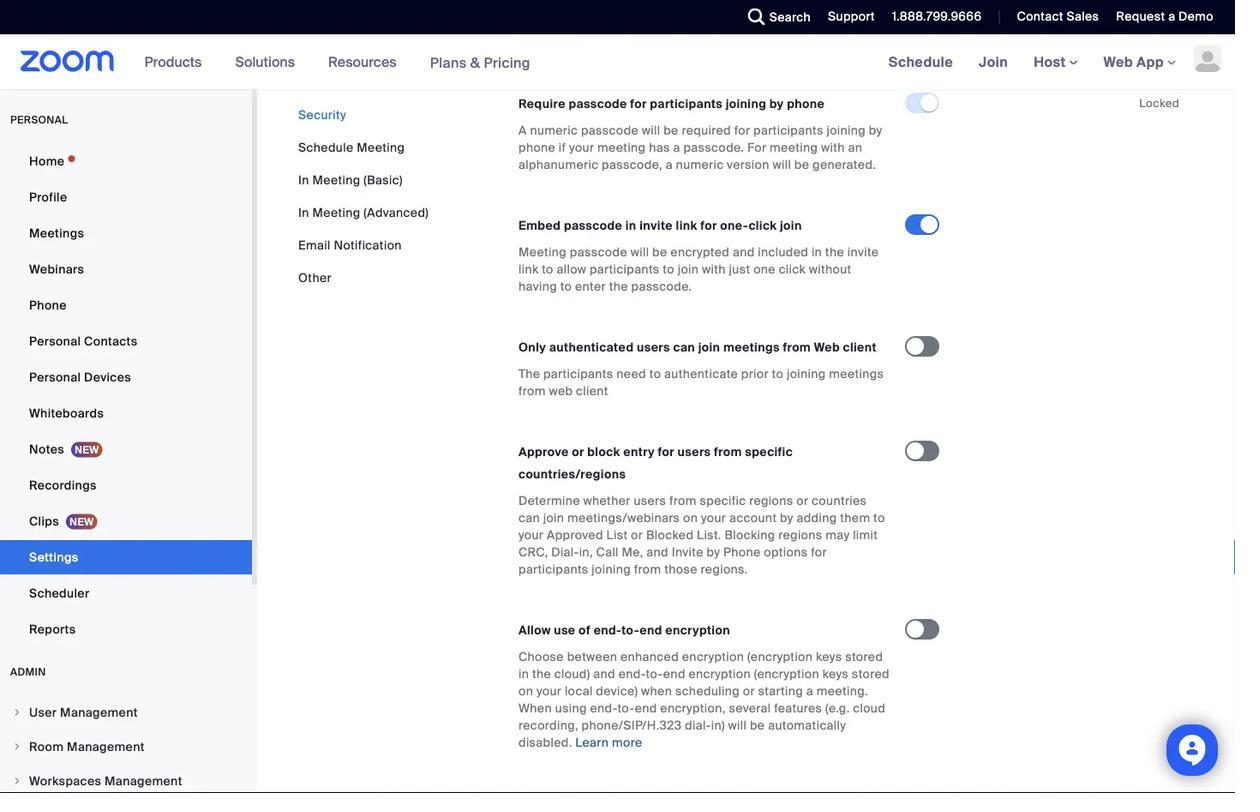 Task type: locate. For each thing, give the bounding box(es) containing it.
notification
[[334, 237, 402, 253]]

1 meeting from the left
[[598, 139, 646, 155]]

phone inside determine whether users from specific regions or countries can join meetings/webinars on your account by adding them to your approved list or blocked list. blocking regions may limit crc, dial-in, call me, and invite by phone options for participants joining from those regions.
[[723, 544, 761, 560]]

the up without
[[825, 244, 845, 260]]

management down room management "menu item"
[[105, 773, 182, 789]]

link up having
[[519, 261, 539, 277]]

contacts
[[84, 333, 138, 349]]

end- down device)
[[590, 700, 618, 716]]

management up 'workspaces management'
[[67, 739, 145, 754]]

for inside determine whether users from specific regions or countries can join meetings/webinars on your account by adding them to your approved list or blocked list. blocking regions may limit crc, dial-in, call me, and invite by phone options for participants joining from those regions.
[[811, 544, 827, 560]]

can down determine
[[519, 510, 540, 526]]

joining
[[726, 96, 767, 112], [827, 122, 866, 138], [787, 366, 826, 382], [592, 561, 631, 577]]

meeting down "embed"
[[519, 244, 567, 260]]

meeting up passcode, in the top of the page
[[598, 139, 646, 155]]

to- up enhanced at the bottom right of the page
[[622, 622, 640, 638]]

passcode. down required
[[684, 139, 744, 155]]

personal up whiteboards on the bottom of page
[[29, 369, 81, 385]]

end
[[640, 622, 662, 638], [663, 666, 686, 682], [635, 700, 657, 716]]

notes link
[[0, 432, 252, 466]]

1 vertical spatial invite
[[848, 244, 879, 260]]

joining down call
[[592, 561, 631, 577]]

or up me,
[[631, 527, 643, 543]]

0 vertical spatial and
[[733, 244, 755, 260]]

authenticate
[[664, 366, 738, 382]]

0 vertical spatial end-
[[594, 622, 622, 638]]

2 vertical spatial in
[[519, 666, 529, 682]]

has
[[649, 139, 670, 155]]

passcode inside meeting passcode will be encrypted and included in the invite link to allow participants to join with just one click without having to enter the passcode.
[[570, 244, 628, 260]]

allow
[[557, 261, 587, 277]]

0 vertical spatial schedule
[[889, 53, 953, 71]]

join
[[780, 217, 802, 233], [678, 261, 699, 277], [698, 339, 720, 355], [543, 510, 564, 526]]

0 horizontal spatial meeting
[[598, 139, 646, 155]]

meeting for in meeting (advanced)
[[312, 204, 361, 220]]

device)
[[596, 683, 638, 699]]

0 vertical spatial phone
[[787, 96, 825, 112]]

0 vertical spatial right image
[[12, 742, 22, 752]]

for up for
[[734, 122, 750, 138]]

for down may
[[811, 544, 827, 560]]

0 horizontal spatial click
[[749, 217, 777, 233]]

devices
[[84, 369, 131, 385]]

0 vertical spatial in
[[298, 172, 309, 188]]

personal
[[10, 113, 68, 126]]

to-
[[622, 622, 640, 638], [646, 666, 663, 682], [618, 700, 635, 716]]

the
[[825, 244, 845, 260], [609, 278, 628, 294], [532, 666, 551, 682]]

2 vertical spatial end-
[[590, 700, 618, 716]]

1 horizontal spatial link
[[676, 217, 698, 233]]

limit
[[853, 527, 878, 543]]

or inside approve or block entry for users from specific countries/regions
[[572, 444, 584, 460]]

keys
[[816, 649, 842, 665], [823, 666, 849, 682]]

regions.
[[701, 561, 748, 577]]

join down encrypted at the right top
[[678, 261, 699, 277]]

1 vertical spatial personal
[[29, 369, 81, 385]]

users inside approve or block entry for users from specific countries/regions
[[678, 444, 711, 460]]

0 vertical spatial regions
[[749, 493, 793, 509]]

for inside a numeric passcode will be required for participants joining by phone if your meeting has a passcode. for meeting with an alphanumeric passcode, a numeric version will be generated.
[[734, 122, 750, 138]]

will down embed passcode in invite link for one-click join
[[631, 244, 649, 260]]

schedule down 1.888.799.9666
[[889, 53, 953, 71]]

scheduler link
[[0, 576, 252, 610]]

be left generated.
[[795, 157, 810, 172]]

1 vertical spatial click
[[779, 261, 806, 277]]

in for one-
[[812, 244, 822, 260]]

users inside determine whether users from specific regions or countries can join meetings/webinars on your account by adding them to your approved list or blocked list. blocking regions may limit crc, dial-in, call me, and invite by phone options for participants joining from those regions.
[[634, 493, 666, 509]]

schedule inside meetings navigation
[[889, 53, 953, 71]]

0 vertical spatial users
[[637, 339, 670, 355]]

to- up when
[[646, 666, 663, 682]]

schedule for schedule meeting
[[298, 139, 354, 155]]

management inside "menu item"
[[67, 739, 145, 754]]

0 vertical spatial personal
[[29, 333, 81, 349]]

entry
[[624, 444, 655, 460]]

me,
[[622, 544, 643, 560]]

for
[[630, 96, 647, 112], [734, 122, 750, 138], [701, 217, 717, 233], [658, 444, 675, 460], [811, 544, 827, 560]]

between
[[567, 649, 617, 665]]

web down without
[[814, 339, 840, 355]]

0 vertical spatial phone
[[29, 297, 67, 313]]

1 vertical spatial meetings
[[829, 366, 884, 382]]

1 vertical spatial schedule
[[298, 139, 354, 155]]

meetings
[[724, 339, 780, 355], [829, 366, 884, 382]]

0 vertical spatial keys
[[816, 649, 842, 665]]

1 vertical spatial the
[[609, 278, 628, 294]]

0 horizontal spatial schedule
[[298, 139, 354, 155]]

when
[[641, 683, 672, 699]]

2 vertical spatial management
[[105, 773, 182, 789]]

1 vertical spatial users
[[678, 444, 711, 460]]

will up has
[[642, 122, 661, 138]]

schedule down security
[[298, 139, 354, 155]]

participants inside the participants need to authenticate prior to joining meetings from web client
[[544, 366, 614, 382]]

management for room management
[[67, 739, 145, 754]]

2 vertical spatial the
[[532, 666, 551, 682]]

meeting down schedule meeting
[[312, 172, 361, 188]]

1 personal from the top
[[29, 333, 81, 349]]

to- up phone/sip/h.323 at the bottom
[[618, 700, 635, 716]]

1 vertical spatial passcode.
[[631, 278, 692, 294]]

the inside choose between enhanced encryption (encryption keys stored in the cloud) and end-to-end encryption (encryption keys stored on your local device) when scheduling or starting a meeting. when using end-to-end encryption, several features (e.g. cloud recording, phone/sip/h.323 dial-in) will be automatically disabled.
[[532, 666, 551, 682]]

profile
[[29, 189, 67, 205]]

join up included
[[780, 217, 802, 233]]

email notification
[[298, 237, 402, 253]]

personal for personal devices
[[29, 369, 81, 385]]

to inside determine whether users from specific regions or countries can join meetings/webinars on your account by adding them to your approved list or blocked list. blocking regions may limit crc, dial-in, call me, and invite by phone options for participants joining from those regions.
[[874, 510, 885, 526]]

a up features
[[807, 683, 814, 699]]

2 horizontal spatial and
[[733, 244, 755, 260]]

0 vertical spatial in
[[626, 217, 637, 233]]

client right web
[[576, 383, 608, 399]]

0 horizontal spatial phone
[[29, 297, 67, 313]]

will right in)
[[728, 717, 747, 733]]

0 horizontal spatial can
[[519, 510, 540, 526]]

link up encrypted at the right top
[[676, 217, 698, 233]]

1 right image from the top
[[12, 742, 22, 752]]

to
[[542, 261, 554, 277], [663, 261, 675, 277], [560, 278, 572, 294], [650, 366, 661, 382], [772, 366, 784, 382], [874, 510, 885, 526]]

0 vertical spatial web
[[1104, 53, 1133, 71]]

approve or block entry for users from specific countries/regions
[[519, 444, 793, 482]]

passcode: ****** show
[[519, 30, 649, 46]]

determine whether users from specific regions or countries can join meetings/webinars on your account by adding them to your approved list or blocked list. blocking regions may limit crc, dial-in, call me, and invite by phone options for participants joining from those regions.
[[519, 493, 885, 577]]

passcode. down encrypted at the right top
[[631, 278, 692, 294]]

1 vertical spatial end
[[663, 666, 686, 682]]

and inside determine whether users from specific regions or countries can join meetings/webinars on your account by adding them to your approved list or blocked list. blocking regions may limit crc, dial-in, call me, and invite by phone options for participants joining from those regions.
[[647, 544, 669, 560]]

in inside choose between enhanced encryption (encryption keys stored in the cloud) and end-to-end encryption (encryption keys stored on your local device) when scheduling or starting a meeting. when using end-to-end encryption, several features (e.g. cloud recording, phone/sip/h.323 dial-in) will be automatically disabled.
[[519, 666, 529, 682]]

when
[[519, 700, 552, 716]]

in down passcode, in the top of the page
[[626, 217, 637, 233]]

allow
[[519, 622, 551, 638]]

2 vertical spatial and
[[594, 666, 616, 682]]

in for in meeting (advanced)
[[298, 204, 309, 220]]

users right entry
[[678, 444, 711, 460]]

reports link
[[0, 612, 252, 646]]

by
[[770, 96, 784, 112], [869, 122, 883, 138], [780, 510, 794, 526], [707, 544, 720, 560]]

phone up generated.
[[787, 96, 825, 112]]

1 vertical spatial management
[[67, 739, 145, 754]]

1 vertical spatial in
[[812, 244, 822, 260]]

admin
[[10, 665, 46, 679]]

your inside choose between enhanced encryption (encryption keys stored in the cloud) and end-to-end encryption (encryption keys stored on your local device) when scheduling or starting a meeting. when using end-to-end encryption, several features (e.g. cloud recording, phone/sip/h.323 dial-in) will be automatically disabled.
[[537, 683, 562, 699]]

1 vertical spatial in
[[298, 204, 309, 220]]

on up list. on the bottom of the page
[[683, 510, 698, 526]]

0 vertical spatial stored
[[845, 649, 883, 665]]

will
[[642, 122, 661, 138], [773, 157, 791, 172], [631, 244, 649, 260], [728, 717, 747, 733]]

management up room management
[[60, 704, 138, 720]]

the for encryption
[[532, 666, 551, 682]]

0 horizontal spatial phone
[[519, 139, 556, 155]]

1 vertical spatial and
[[647, 544, 669, 560]]

passcode. inside meeting passcode will be encrypted and included in the invite link to allow participants to join with just one click without having to enter the passcode.
[[631, 278, 692, 294]]

room management menu item
[[0, 730, 252, 763]]

banner containing products
[[0, 34, 1235, 90]]

in up without
[[812, 244, 822, 260]]

0 horizontal spatial the
[[532, 666, 551, 682]]

1 horizontal spatial can
[[673, 339, 695, 355]]

will right version
[[773, 157, 791, 172]]

client inside the participants need to authenticate prior to joining meetings from web client
[[576, 383, 608, 399]]

block
[[587, 444, 620, 460]]

join down determine
[[543, 510, 564, 526]]

1.888.799.9666 button up schedule link
[[892, 9, 982, 24]]

management inside menu item
[[60, 704, 138, 720]]

1 vertical spatial web
[[814, 339, 840, 355]]

from down the
[[519, 383, 546, 399]]

having
[[519, 278, 557, 294]]

0 vertical spatial specific
[[745, 444, 793, 460]]

participants up for
[[754, 122, 824, 138]]

0 vertical spatial click
[[749, 217, 777, 233]]

with inside a numeric passcode will be required for participants joining by phone if your meeting has a passcode. for meeting with an alphanumeric passcode, a numeric version will be generated.
[[821, 139, 845, 155]]

personal for personal contacts
[[29, 333, 81, 349]]

end- up device)
[[619, 666, 646, 682]]

0 vertical spatial encryption
[[666, 622, 730, 638]]

banner
[[0, 34, 1235, 90]]

users for from
[[634, 493, 666, 509]]

to up limit
[[874, 510, 885, 526]]

1 horizontal spatial meeting
[[770, 139, 818, 155]]

version
[[727, 157, 770, 172]]

joining inside determine whether users from specific regions or countries can join meetings/webinars on your account by adding them to your approved list or blocked list. blocking regions may limit crc, dial-in, call me, and invite by phone options for participants joining from those regions.
[[592, 561, 631, 577]]

2 horizontal spatial in
[[812, 244, 822, 260]]

web app
[[1104, 53, 1164, 71]]

in down choose
[[519, 666, 529, 682]]

or
[[572, 444, 584, 460], [797, 493, 809, 509], [631, 527, 643, 543], [743, 683, 755, 699]]

join
[[979, 53, 1008, 71]]

1 vertical spatial numeric
[[676, 157, 724, 172]]

whiteboards
[[29, 405, 104, 421]]

management
[[60, 704, 138, 720], [67, 739, 145, 754], [105, 773, 182, 789]]

participants up required
[[650, 96, 723, 112]]

stored
[[845, 649, 883, 665], [852, 666, 890, 682]]

required
[[682, 122, 731, 138]]

0 vertical spatial client
[[843, 339, 877, 355]]

right image left 'workspaces'
[[12, 776, 22, 786]]

be inside choose between enhanced encryption (encryption keys stored in the cloud) and end-to-end encryption (encryption keys stored on your local device) when scheduling or starting a meeting. when using end-to-end encryption, several features (e.g. cloud recording, phone/sip/h.323 dial-in) will be automatically disabled.
[[750, 717, 765, 733]]

dial-
[[685, 717, 711, 733]]

0 vertical spatial link
[[676, 217, 698, 233]]

right image inside room management "menu item"
[[12, 742, 22, 752]]

1 horizontal spatial with
[[821, 139, 845, 155]]

web left app
[[1104, 53, 1133, 71]]

regions up options
[[779, 527, 823, 543]]

1 vertical spatial to-
[[646, 666, 663, 682]]

be down embed passcode in invite link for one-click join
[[653, 244, 668, 260]]

on up when
[[519, 683, 533, 699]]

joining up an
[[827, 122, 866, 138]]

1 vertical spatial client
[[576, 383, 608, 399]]

1 horizontal spatial web
[[1104, 53, 1133, 71]]

with up generated.
[[821, 139, 845, 155]]

from up account
[[714, 444, 742, 460]]

enter
[[575, 278, 606, 294]]

1 horizontal spatial meetings
[[829, 366, 884, 382]]

included
[[758, 244, 809, 260]]

2 horizontal spatial the
[[825, 244, 845, 260]]

users for can
[[637, 339, 670, 355]]

0 horizontal spatial with
[[702, 261, 726, 277]]

joining inside a numeric passcode will be required for participants joining by phone if your meeting has a passcode. for meeting with an alphanumeric passcode, a numeric version will be generated.
[[827, 122, 866, 138]]

from inside approve or block entry for users from specific countries/regions
[[714, 444, 742, 460]]

1 horizontal spatial and
[[647, 544, 669, 560]]

can up "authenticate"
[[673, 339, 695, 355]]

1 vertical spatial phone
[[723, 544, 761, 560]]

local
[[565, 683, 593, 699]]

encryption,
[[660, 700, 726, 716]]

in down schedule meeting
[[298, 172, 309, 188]]

room
[[29, 739, 64, 754]]

and up just
[[733, 244, 755, 260]]

users up need
[[637, 339, 670, 355]]

a left demo
[[1169, 9, 1176, 24]]

numeric up if
[[530, 122, 578, 138]]

host
[[1034, 53, 1070, 71]]

1 vertical spatial can
[[519, 510, 540, 526]]

0 horizontal spatial client
[[576, 383, 608, 399]]

be down several
[[750, 717, 765, 733]]

personal up personal devices
[[29, 333, 81, 349]]

0 vertical spatial end
[[640, 622, 662, 638]]

starting
[[758, 683, 803, 699]]

be inside meeting passcode will be encrypted and included in the invite link to allow participants to join with just one click without having to enter the passcode.
[[653, 244, 668, 260]]

2 vertical spatial users
[[634, 493, 666, 509]]

or up several
[[743, 683, 755, 699]]

1.888.799.9666
[[892, 9, 982, 24]]

and down between
[[594, 666, 616, 682]]

right image left room
[[12, 742, 22, 752]]

for right entry
[[658, 444, 675, 460]]

participants up the enter
[[590, 261, 660, 277]]

1 horizontal spatial numeric
[[676, 157, 724, 172]]

0 vertical spatial on
[[683, 510, 698, 526]]

on inside determine whether users from specific regions or countries can join meetings/webinars on your account by adding them to your approved list or blocked list. blocking regions may limit crc, dial-in, call me, and invite by phone options for participants joining from those regions.
[[683, 510, 698, 526]]

0 horizontal spatial link
[[519, 261, 539, 277]]

choose between enhanced encryption (encryption keys stored in the cloud) and end-to-end encryption (encryption keys stored on your local device) when scheduling or starting a meeting. when using end-to-end encryption, several features (e.g. cloud recording, phone/sip/h.323 dial-in) will be automatically disabled.
[[519, 649, 890, 750]]

0 horizontal spatial in
[[519, 666, 529, 682]]

1 vertical spatial phone
[[519, 139, 556, 155]]

passcode. inside a numeric passcode will be required for participants joining by phone if your meeting has a passcode. for meeting with an alphanumeric passcode, a numeric version will be generated.
[[684, 139, 744, 155]]

0 vertical spatial meetings
[[724, 339, 780, 355]]

participants down dial-
[[519, 561, 589, 577]]

1 in from the top
[[298, 172, 309, 188]]

joining right prior
[[787, 366, 826, 382]]

click down included
[[779, 261, 806, 277]]

disabled.
[[519, 734, 572, 750]]

phone down webinars
[[29, 297, 67, 313]]

or up countries/regions at the bottom of page
[[572, 444, 584, 460]]

using
[[555, 700, 587, 716]]

in up email
[[298, 204, 309, 220]]

1 horizontal spatial on
[[683, 510, 698, 526]]

right image inside workspaces management 'menu item'
[[12, 776, 22, 786]]

a inside choose between enhanced encryption (encryption keys stored in the cloud) and end-to-end encryption (encryption keys stored on your local device) when scheduling or starting a meeting. when using end-to-end encryption, several features (e.g. cloud recording, phone/sip/h.323 dial-in) will be automatically disabled.
[[807, 683, 814, 699]]

0 vertical spatial the
[[825, 244, 845, 260]]

invite
[[640, 217, 673, 233], [848, 244, 879, 260]]

1 vertical spatial specific
[[700, 493, 746, 509]]

your up when
[[537, 683, 562, 699]]

invite up without
[[848, 244, 879, 260]]

schedule link
[[876, 34, 966, 89]]

meeting.
[[817, 683, 868, 699]]

plans
[[430, 53, 467, 71]]

crc,
[[519, 544, 548, 560]]

or up adding
[[797, 493, 809, 509]]

joining up for
[[726, 96, 767, 112]]

your right if
[[569, 139, 594, 155]]

client down without
[[843, 339, 877, 355]]

0 vertical spatial passcode.
[[684, 139, 744, 155]]

in meeting (basic)
[[298, 172, 403, 188]]

menu bar
[[298, 106, 429, 286]]

2 personal from the top
[[29, 369, 81, 385]]

from down me,
[[634, 561, 661, 577]]

0 vertical spatial with
[[821, 139, 845, 155]]

meeting up (basic)
[[357, 139, 405, 155]]

0 horizontal spatial on
[[519, 683, 533, 699]]

from down without
[[783, 339, 811, 355]]

users up meetings/webinars
[[634, 493, 666, 509]]

1 vertical spatial stored
[[852, 666, 890, 682]]

right image
[[12, 742, 22, 752], [12, 776, 22, 786]]

numeric
[[530, 122, 578, 138], [676, 157, 724, 172]]

recordings
[[29, 477, 97, 493]]

invite up encrypted at the right top
[[640, 217, 673, 233]]

join link
[[966, 34, 1021, 89]]

a
[[519, 122, 527, 138]]

passcode,
[[602, 157, 663, 172]]

the down choose
[[532, 666, 551, 682]]

1 horizontal spatial client
[[843, 339, 877, 355]]

regions up account
[[749, 493, 793, 509]]

learn
[[575, 734, 609, 750]]

1.888.799.9666 button up the join
[[879, 0, 986, 34]]

join up "authenticate"
[[698, 339, 720, 355]]

meeting up email notification link
[[312, 204, 361, 220]]

end up when
[[663, 666, 686, 682]]

user management menu item
[[0, 696, 252, 729]]

scheduling
[[675, 683, 740, 699]]

with inside meeting passcode will be encrypted and included in the invite link to allow participants to join with just one click without having to enter the passcode.
[[702, 261, 726, 277]]

1 horizontal spatial click
[[779, 261, 806, 277]]

meeting
[[598, 139, 646, 155], [770, 139, 818, 155]]

your up crc,
[[519, 527, 544, 543]]

sales
[[1067, 9, 1099, 24]]

show
[[617, 30, 649, 46]]

0 vertical spatial numeric
[[530, 122, 578, 138]]

1 vertical spatial right image
[[12, 776, 22, 786]]

1 vertical spatial on
[[519, 683, 533, 699]]

management inside 'menu item'
[[105, 773, 182, 789]]

meeting for in meeting (basic)
[[312, 172, 361, 188]]

meetings inside the participants need to authenticate prior to joining meetings from web client
[[829, 366, 884, 382]]

1 horizontal spatial phone
[[723, 544, 761, 560]]

in inside meeting passcode will be encrypted and included in the invite link to allow participants to join with just one click without having to enter the passcode.
[[812, 244, 822, 260]]

2 right image from the top
[[12, 776, 22, 786]]

passcode
[[569, 96, 627, 112], [581, 122, 639, 138], [564, 217, 623, 233], [570, 244, 628, 260]]

2 in from the top
[[298, 204, 309, 220]]

1 horizontal spatial schedule
[[889, 53, 953, 71]]



Task type: describe. For each thing, give the bounding box(es) containing it.
profile link
[[0, 180, 252, 214]]

prior
[[741, 366, 769, 382]]

to right prior
[[772, 366, 784, 382]]

personal contacts link
[[0, 324, 252, 358]]

1 horizontal spatial phone
[[787, 96, 825, 112]]

to down encrypted at the right top
[[663, 261, 675, 277]]

schedule for schedule
[[889, 53, 953, 71]]

2 meeting from the left
[[770, 139, 818, 155]]

settings link
[[0, 540, 252, 574]]

recording,
[[519, 717, 579, 733]]

the for one-
[[825, 244, 845, 260]]

zoom logo image
[[21, 51, 115, 72]]

options
[[764, 544, 808, 560]]

to right need
[[650, 366, 661, 382]]

meeting inside meeting passcode will be encrypted and included in the invite link to allow participants to join with just one click without having to enter the passcode.
[[519, 244, 567, 260]]

invite inside meeting passcode will be encrypted and included in the invite link to allow participants to join with just one click without having to enter the passcode.
[[848, 244, 879, 260]]

home
[[29, 153, 65, 169]]

(advanced)
[[364, 204, 429, 220]]

several
[[729, 700, 771, 716]]

0 horizontal spatial numeric
[[530, 122, 578, 138]]

for up passcode, in the top of the page
[[630, 96, 647, 112]]

host button
[[1034, 53, 1078, 71]]

on inside choose between enhanced encryption (encryption keys stored in the cloud) and end-to-end encryption (encryption keys stored on your local device) when scheduling or starting a meeting. when using end-to-end encryption, several features (e.g. cloud recording, phone/sip/h.323 dial-in) will be automatically disabled.
[[519, 683, 533, 699]]

require passcode for participants joining by phone
[[519, 96, 825, 112]]

passcode for will
[[570, 244, 628, 260]]

and inside meeting passcode will be encrypted and included in the invite link to allow participants to join with just one click without having to enter the passcode.
[[733, 244, 755, 260]]

0 vertical spatial to-
[[622, 622, 640, 638]]

a numeric passcode will be required for participants joining by phone if your meeting has a passcode. for meeting with an alphanumeric passcode, a numeric version will be generated.
[[519, 122, 883, 172]]

phone link
[[0, 288, 252, 322]]

for left one-
[[701, 217, 717, 233]]

specific inside approve or block entry for users from specific countries/regions
[[745, 444, 793, 460]]

right image
[[12, 707, 22, 718]]

product information navigation
[[132, 34, 543, 90]]

0 horizontal spatial meetings
[[724, 339, 780, 355]]

other link
[[298, 270, 332, 285]]

participants inside a numeric passcode will be required for participants joining by phone if your meeting has a passcode. for meeting with an alphanumeric passcode, a numeric version will be generated.
[[754, 122, 824, 138]]

email notification link
[[298, 237, 402, 253]]

dial-
[[551, 544, 579, 560]]

right image for workspaces management
[[12, 776, 22, 786]]

in for encryption
[[519, 666, 529, 682]]

0 horizontal spatial invite
[[640, 217, 673, 233]]

just
[[729, 261, 751, 277]]

participants inside meeting passcode will be encrypted and included in the invite link to allow participants to join with just one click without having to enter the passcode.
[[590, 261, 660, 277]]

workspaces management
[[29, 773, 182, 789]]

schedule meeting
[[298, 139, 405, 155]]

whiteboards link
[[0, 396, 252, 430]]

will inside choose between enhanced encryption (encryption keys stored in the cloud) and end-to-end encryption (encryption keys stored on your local device) when scheduling or starting a meeting. when using end-to-end encryption, several features (e.g. cloud recording, phone/sip/h.323 dial-in) will be automatically disabled.
[[728, 717, 747, 733]]

passcode:
[[519, 30, 579, 46]]

and inside choose between enhanced encryption (encryption keys stored in the cloud) and end-to-end encryption (encryption keys stored on your local device) when scheduling or starting a meeting. when using end-to-end encryption, several features (e.g. cloud recording, phone/sip/h.323 dial-in) will be automatically disabled.
[[594, 666, 616, 682]]

recordings link
[[0, 468, 252, 502]]

1 vertical spatial keys
[[823, 666, 849, 682]]

in meeting (advanced) link
[[298, 204, 429, 220]]

join inside meeting passcode will be encrypted and included in the invite link to allow participants to join with just one click without having to enter the passcode.
[[678, 261, 699, 277]]

meetings navigation
[[876, 34, 1235, 90]]

be up has
[[664, 122, 679, 138]]

by inside a numeric passcode will be required for participants joining by phone if your meeting has a passcode. for meeting with an alphanumeric passcode, a numeric version will be generated.
[[869, 122, 883, 138]]

whether
[[583, 493, 631, 509]]

meeting for schedule meeting
[[357, 139, 405, 155]]

right image for room management
[[12, 742, 22, 752]]

only authenticated users can join meetings from web client
[[519, 339, 877, 355]]

workspaces
[[29, 773, 101, 789]]

admin menu menu
[[0, 696, 252, 793]]

plans & pricing
[[430, 53, 531, 71]]

invite
[[672, 544, 704, 560]]

in)
[[711, 717, 725, 733]]

security
[[298, 107, 346, 123]]

countries/regions
[[519, 466, 626, 482]]

personal menu menu
[[0, 144, 252, 648]]

for inside approve or block entry for users from specific countries/regions
[[658, 444, 675, 460]]

clips
[[29, 513, 59, 529]]

1 horizontal spatial in
[[626, 217, 637, 233]]

approved
[[547, 527, 603, 543]]

call
[[596, 544, 619, 560]]

or inside choose between enhanced encryption (encryption keys stored in the cloud) and end-to-end encryption (encryption keys stored on your local device) when scheduling or starting a meeting. when using end-to-end encryption, several features (e.g. cloud recording, phone/sip/h.323 dial-in) will be automatically disabled.
[[743, 683, 755, 699]]

meetings
[[29, 225, 84, 241]]

******
[[583, 30, 610, 46]]

(e.g.
[[826, 700, 850, 716]]

your up list. on the bottom of the page
[[701, 510, 726, 526]]

webinars link
[[0, 252, 252, 286]]

blocking
[[725, 527, 775, 543]]

1 vertical spatial (encryption
[[754, 666, 820, 682]]

other
[[298, 270, 332, 285]]

without
[[809, 261, 852, 277]]

from inside the participants need to authenticate prior to joining meetings from web client
[[519, 383, 546, 399]]

to up having
[[542, 261, 554, 277]]

profile picture image
[[1194, 45, 1222, 72]]

can inside determine whether users from specific regions or countries can join meetings/webinars on your account by adding them to your approved list or blocked list. blocking regions may limit crc, dial-in, call me, and invite by phone options for participants joining from those regions.
[[519, 510, 540, 526]]

a down has
[[666, 157, 673, 172]]

search
[[770, 9, 811, 25]]

a right has
[[673, 139, 680, 155]]

phone inside a numeric passcode will be required for participants joining by phone if your meeting has a passcode. for meeting with an alphanumeric passcode, a numeric version will be generated.
[[519, 139, 556, 155]]

meeting passcode will be encrypted and included in the invite link to allow participants to join with just one click without having to enter the passcode.
[[519, 244, 879, 294]]

clips link
[[0, 504, 252, 538]]

joining inside the participants need to authenticate prior to joining meetings from web client
[[787, 366, 826, 382]]

list
[[607, 527, 628, 543]]

1 vertical spatial end-
[[619, 666, 646, 682]]

link inside meeting passcode will be encrypted and included in the invite link to allow participants to join with just one click without having to enter the passcode.
[[519, 261, 539, 277]]

embed passcode in invite link for one-click join
[[519, 217, 802, 233]]

join inside determine whether users from specific regions or countries can join meetings/webinars on your account by adding them to your approved list or blocked list. blocking regions may limit crc, dial-in, call me, and invite by phone options for participants joining from those regions.
[[543, 510, 564, 526]]

products
[[145, 53, 202, 71]]

require
[[519, 96, 566, 112]]

authenticated
[[549, 339, 634, 355]]

in for in meeting (basic)
[[298, 172, 309, 188]]

alphanumeric
[[519, 157, 599, 172]]

request
[[1117, 9, 1165, 24]]

list.
[[697, 527, 722, 543]]

phone/sip/h.323
[[582, 717, 682, 733]]

menu bar containing security
[[298, 106, 429, 286]]

personal devices
[[29, 369, 131, 385]]

may
[[826, 527, 850, 543]]

contact
[[1017, 9, 1064, 24]]

meetings/webinars
[[568, 510, 680, 526]]

to down allow
[[560, 278, 572, 294]]

2 vertical spatial encryption
[[689, 666, 751, 682]]

user management
[[29, 704, 138, 720]]

automatically
[[768, 717, 846, 733]]

workspaces management menu item
[[0, 765, 252, 793]]

search button
[[735, 0, 815, 34]]

2 vertical spatial end
[[635, 700, 657, 716]]

participants inside determine whether users from specific regions or countries can join meetings/webinars on your account by adding them to your approved list or blocked list. blocking regions may limit crc, dial-in, call me, and invite by phone options for participants joining from those regions.
[[519, 561, 589, 577]]

web inside meetings navigation
[[1104, 53, 1133, 71]]

user
[[29, 704, 57, 720]]

0 horizontal spatial web
[[814, 339, 840, 355]]

adding
[[797, 510, 837, 526]]

from up blocked
[[670, 493, 697, 509]]

will inside meeting passcode will be encrypted and included in the invite link to allow participants to join with just one click without having to enter the passcode.
[[631, 244, 649, 260]]

2 vertical spatial to-
[[618, 700, 635, 716]]

passcode for in
[[564, 217, 623, 233]]

schedule meeting link
[[298, 139, 405, 155]]

phone inside personal menu menu
[[29, 297, 67, 313]]

management for workspaces management
[[105, 773, 182, 789]]

1 vertical spatial regions
[[779, 527, 823, 543]]

app
[[1137, 53, 1164, 71]]

notes
[[29, 441, 64, 457]]

&
[[470, 53, 480, 71]]

them
[[840, 510, 871, 526]]

locked
[[1140, 96, 1180, 110]]

0 vertical spatial can
[[673, 339, 695, 355]]

resources
[[328, 53, 397, 71]]

demo
[[1179, 9, 1214, 24]]

one
[[754, 261, 776, 277]]

of
[[579, 622, 591, 638]]

passcode inside a numeric passcode will be required for participants joining by phone if your meeting has a passcode. for meeting with an alphanumeric passcode, a numeric version will be generated.
[[581, 122, 639, 138]]

embed
[[519, 217, 561, 233]]

specific inside determine whether users from specific regions or countries can join meetings/webinars on your account by adding them to your approved list or blocked list. blocking regions may limit crc, dial-in, call me, and invite by phone options for participants joining from those regions.
[[700, 493, 746, 509]]

1 horizontal spatial the
[[609, 278, 628, 294]]

management for user management
[[60, 704, 138, 720]]

passcode for for
[[569, 96, 627, 112]]

your inside a numeric passcode will be required for participants joining by phone if your meeting has a passcode. for meeting with an alphanumeric passcode, a numeric version will be generated.
[[569, 139, 594, 155]]

generated.
[[813, 157, 876, 172]]

1 vertical spatial encryption
[[682, 649, 744, 665]]

0 vertical spatial (encryption
[[748, 649, 813, 665]]

encrypted
[[671, 244, 730, 260]]

click inside meeting passcode will be encrypted and included in the invite link to allow participants to join with just one click without having to enter the passcode.
[[779, 261, 806, 277]]

in meeting (advanced)
[[298, 204, 429, 220]]



Task type: vqa. For each thing, say whether or not it's contained in the screenshot.
the Recordings link
yes



